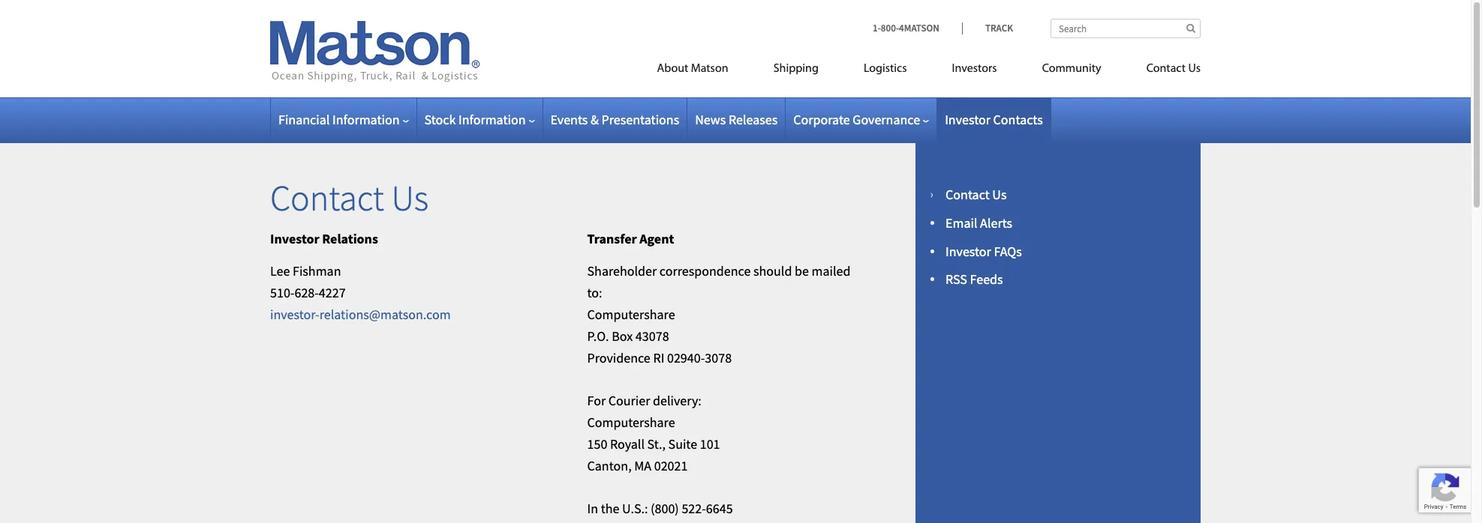 Task type: describe. For each thing, give the bounding box(es) containing it.
ma
[[634, 458, 652, 475]]

fishman
[[293, 263, 341, 280]]

&
[[591, 111, 599, 128]]

courier
[[609, 393, 650, 410]]

shareholder
[[587, 263, 657, 280]]

correspondence
[[660, 263, 751, 280]]

investor faqs
[[946, 243, 1022, 260]]

stock information
[[424, 111, 526, 128]]

about matson link
[[635, 56, 751, 86]]

about matson
[[657, 63, 729, 75]]

be
[[795, 263, 809, 280]]

financial information
[[278, 111, 400, 128]]

releases
[[729, 111, 778, 128]]

relations
[[322, 230, 378, 247]]

stock
[[424, 111, 456, 128]]

investor-
[[270, 306, 320, 324]]

investor-relations@matson.com link
[[270, 306, 451, 324]]

43078
[[636, 328, 669, 345]]

relations@matson.com
[[320, 306, 451, 324]]

agent
[[640, 230, 674, 247]]

financial
[[278, 111, 330, 128]]

news
[[695, 111, 726, 128]]

stock information link
[[424, 111, 535, 128]]

matson image
[[270, 21, 480, 83]]

1-800-4matson
[[873, 22, 940, 35]]

4matson
[[899, 22, 940, 35]]

3078
[[705, 349, 732, 367]]

02940-
[[667, 349, 705, 367]]

investor relations
[[270, 230, 378, 247]]

Search search field
[[1051, 19, 1201, 38]]

logistics
[[864, 63, 907, 75]]

investor contacts link
[[945, 111, 1043, 128]]

logistics link
[[841, 56, 930, 86]]

in
[[587, 501, 598, 518]]

news releases link
[[695, 111, 778, 128]]

contact us inside top menu navigation
[[1147, 63, 1201, 75]]

0 horizontal spatial contact us
[[270, 176, 429, 221]]

1 horizontal spatial contact
[[946, 186, 990, 203]]

1 horizontal spatial contact us
[[946, 186, 1007, 203]]

ri
[[653, 349, 665, 367]]

(800)
[[651, 501, 679, 518]]

information for financial information
[[333, 111, 400, 128]]

shipping link
[[751, 56, 841, 86]]

community link
[[1020, 56, 1124, 86]]

corporate governance link
[[794, 111, 929, 128]]

corporate governance
[[794, 111, 920, 128]]

events & presentations
[[551, 111, 679, 128]]

4227
[[319, 285, 346, 302]]

1-800-4matson link
[[873, 22, 962, 35]]

shipping
[[774, 63, 819, 75]]

feeds
[[970, 271, 1003, 289]]

financial information link
[[278, 111, 409, 128]]

contacts
[[994, 111, 1043, 128]]

lee fishman 510-628-4227 investor-relations@matson.com
[[270, 263, 451, 324]]

email alerts link
[[946, 215, 1013, 232]]

should
[[754, 263, 792, 280]]

royall
[[610, 436, 645, 453]]

1 horizontal spatial contact us link
[[1124, 56, 1201, 86]]

rss feeds
[[946, 271, 1003, 289]]

0 horizontal spatial contact
[[270, 176, 384, 221]]

522-
[[682, 501, 706, 518]]



Task type: vqa. For each thing, say whether or not it's contained in the screenshot.
top address
no



Task type: locate. For each thing, give the bounding box(es) containing it.
transfer agent
[[587, 230, 674, 247]]

news releases
[[695, 111, 778, 128]]

events & presentations link
[[551, 111, 679, 128]]

information
[[333, 111, 400, 128], [459, 111, 526, 128]]

computershare up box
[[587, 306, 675, 324]]

contact us link
[[1124, 56, 1201, 86], [946, 186, 1007, 203]]

0 vertical spatial contact us link
[[1124, 56, 1201, 86]]

us inside top menu navigation
[[1189, 63, 1201, 75]]

0 horizontal spatial us
[[391, 176, 429, 221]]

about
[[657, 63, 689, 75]]

628-
[[295, 285, 319, 302]]

faqs
[[994, 243, 1022, 260]]

investor for investor contacts
[[945, 111, 991, 128]]

computershare down the courier
[[587, 414, 675, 432]]

investors
[[952, 63, 997, 75]]

providence
[[587, 349, 651, 367]]

2 horizontal spatial contact
[[1147, 63, 1186, 75]]

st.,
[[647, 436, 666, 453]]

contact up email
[[946, 186, 990, 203]]

alerts
[[980, 215, 1013, 232]]

investor faqs link
[[946, 243, 1022, 260]]

contact
[[1147, 63, 1186, 75], [270, 176, 384, 221], [946, 186, 990, 203]]

transfer
[[587, 230, 637, 247]]

delivery:
[[653, 393, 702, 410]]

computershare
[[587, 306, 675, 324], [587, 414, 675, 432]]

contact us link up 'email alerts' link
[[946, 186, 1007, 203]]

for courier delivery: computershare 150 royall st., suite 101 canton, ma 02021
[[587, 393, 720, 475]]

events
[[551, 111, 588, 128]]

contact inside top menu navigation
[[1147, 63, 1186, 75]]

for
[[587, 393, 606, 410]]

1 horizontal spatial us
[[993, 186, 1007, 203]]

email alerts
[[946, 215, 1013, 232]]

None search field
[[1051, 19, 1201, 38]]

investor for investor relations
[[270, 230, 320, 247]]

2 information from the left
[[459, 111, 526, 128]]

us
[[1189, 63, 1201, 75], [391, 176, 429, 221], [993, 186, 1007, 203]]

0 horizontal spatial information
[[333, 111, 400, 128]]

1 vertical spatial contact us link
[[946, 186, 1007, 203]]

1 vertical spatial computershare
[[587, 414, 675, 432]]

investor
[[945, 111, 991, 128], [270, 230, 320, 247], [946, 243, 991, 260]]

box
[[612, 328, 633, 345]]

1 information from the left
[[333, 111, 400, 128]]

investor up rss feeds link
[[946, 243, 991, 260]]

p.o.
[[587, 328, 609, 345]]

contact us
[[1147, 63, 1201, 75], [270, 176, 429, 221], [946, 186, 1007, 203]]

contact down search search box
[[1147, 63, 1186, 75]]

0 vertical spatial computershare
[[587, 306, 675, 324]]

presentations
[[602, 111, 679, 128]]

community
[[1042, 63, 1102, 75]]

150
[[587, 436, 608, 453]]

contact us up 'email alerts' link
[[946, 186, 1007, 203]]

information right the stock
[[459, 111, 526, 128]]

2 computershare from the top
[[587, 414, 675, 432]]

email
[[946, 215, 978, 232]]

mailed
[[812, 263, 851, 280]]

6645
[[706, 501, 733, 518]]

contact us up relations
[[270, 176, 429, 221]]

investors link
[[930, 56, 1020, 86]]

corporate
[[794, 111, 850, 128]]

governance
[[853, 111, 920, 128]]

rss feeds link
[[946, 271, 1003, 289]]

0 horizontal spatial contact us link
[[946, 186, 1007, 203]]

contact us down search image
[[1147, 63, 1201, 75]]

investor down investors link
[[945, 111, 991, 128]]

search image
[[1187, 23, 1196, 33]]

canton,
[[587, 458, 632, 475]]

computershare inside shareholder correspondence should be mailed to: computershare p.o. box 43078 providence ri 02940-3078
[[587, 306, 675, 324]]

1 computershare from the top
[[587, 306, 675, 324]]

101
[[700, 436, 720, 453]]

top menu navigation
[[590, 56, 1201, 86]]

investor up lee
[[270, 230, 320, 247]]

information for stock information
[[459, 111, 526, 128]]

matson
[[691, 63, 729, 75]]

lee
[[270, 263, 290, 280]]

information right 'financial'
[[333, 111, 400, 128]]

track link
[[962, 22, 1013, 35]]

suite
[[668, 436, 697, 453]]

2 horizontal spatial us
[[1189, 63, 1201, 75]]

track
[[985, 22, 1013, 35]]

02021
[[654, 458, 688, 475]]

contact us link down search image
[[1124, 56, 1201, 86]]

the
[[601, 501, 620, 518]]

1-
[[873, 22, 881, 35]]

510-
[[270, 285, 295, 302]]

800-
[[881, 22, 899, 35]]

1 horizontal spatial information
[[459, 111, 526, 128]]

shareholder correspondence should be mailed to: computershare p.o. box 43078 providence ri 02940-3078
[[587, 263, 851, 367]]

in the u.s.: (800) 522-6645
[[587, 501, 733, 518]]

investor contacts
[[945, 111, 1043, 128]]

computershare inside for courier delivery: computershare 150 royall st., suite 101 canton, ma 02021
[[587, 414, 675, 432]]

2 horizontal spatial contact us
[[1147, 63, 1201, 75]]

rss
[[946, 271, 968, 289]]

u.s.:
[[622, 501, 648, 518]]

investor for investor faqs
[[946, 243, 991, 260]]

to:
[[587, 285, 602, 302]]

contact up investor relations
[[270, 176, 384, 221]]



